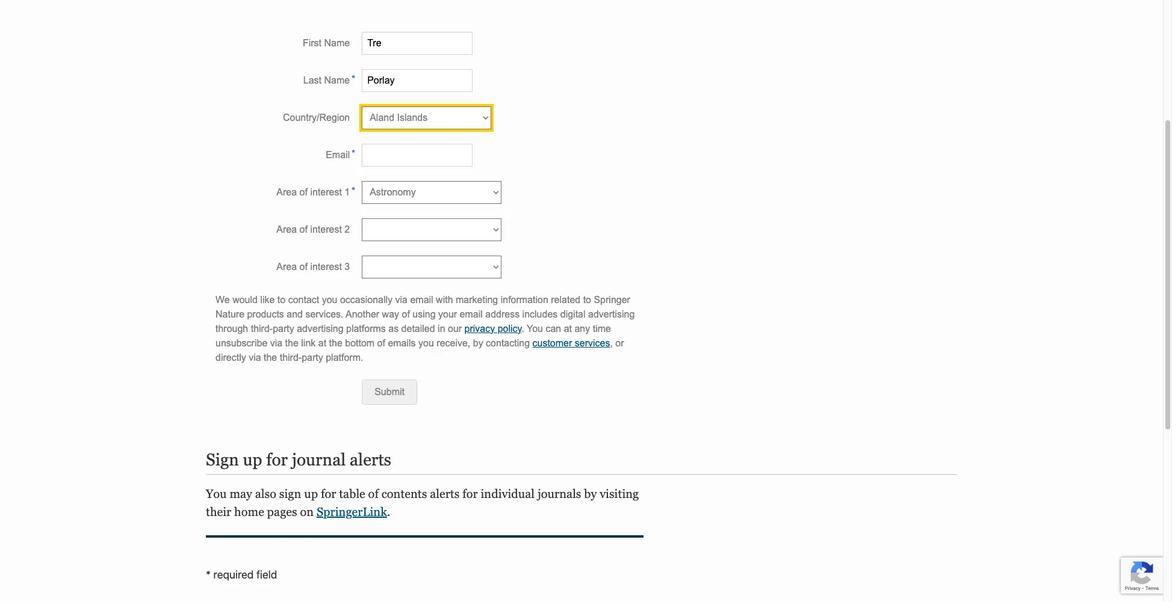 Task type: locate. For each thing, give the bounding box(es) containing it.
0 vertical spatial third-
[[251, 324, 273, 334]]

1 vertical spatial by
[[584, 488, 597, 501]]

1
[[345, 187, 350, 197]]

you down detailed at the bottom of page
[[419, 338, 434, 349]]

products
[[247, 309, 284, 320]]

via up "way"
[[395, 295, 408, 305]]

1 horizontal spatial you
[[419, 338, 434, 349]]

last
[[303, 75, 322, 85]]

to up digital
[[583, 295, 591, 305]]

0 horizontal spatial to
[[278, 295, 286, 305]]

via inside . you can at any time unsubscribe via the link at the bottom of emails you receive, by contacting
[[270, 338, 283, 349]]

2 horizontal spatial for
[[463, 488, 478, 501]]

country/region
[[283, 112, 350, 123]]

contact
[[288, 295, 319, 305]]

0 horizontal spatial by
[[473, 338, 483, 349]]

1 interest from the top
[[310, 187, 342, 197]]

you may also sign up for table of contents alerts for individual journals by visiting their home pages on
[[206, 488, 639, 519]]

services.
[[306, 309, 344, 320]]

or
[[616, 338, 624, 349]]

third- down products
[[251, 324, 273, 334]]

advertising down springer
[[588, 309, 635, 320]]

journal
[[292, 450, 346, 470]]

interest left 2
[[310, 224, 342, 235]]

by left the "visiting"
[[584, 488, 597, 501]]

unsubscribe
[[216, 338, 268, 349]]

you up 'their'
[[206, 488, 227, 501]]

0 vertical spatial alerts
[[350, 450, 391, 470]]

1 horizontal spatial to
[[583, 295, 591, 305]]

via for email
[[395, 295, 408, 305]]

via down unsubscribe
[[249, 353, 261, 363]]

0 horizontal spatial alerts
[[350, 450, 391, 470]]

can
[[546, 324, 561, 334]]

third- down link
[[280, 353, 302, 363]]

1 horizontal spatial advertising
[[588, 309, 635, 320]]

0 vertical spatial by
[[473, 338, 483, 349]]

0 vertical spatial you
[[527, 324, 543, 334]]

0 vertical spatial you
[[322, 295, 338, 305]]

0 horizontal spatial advertising
[[297, 324, 344, 334]]

. you can at any time unsubscribe via the link at the bottom of emails you receive, by contacting
[[216, 324, 611, 349]]

the down unsubscribe
[[264, 353, 277, 363]]

2 vertical spatial interest
[[310, 262, 342, 272]]

name right first in the top of the page
[[324, 38, 350, 48]]

3 interest from the top
[[310, 262, 342, 272]]

platform.
[[326, 353, 363, 363]]

0 horizontal spatial at
[[318, 338, 326, 349]]

of right table
[[368, 488, 379, 501]]

2 vertical spatial via
[[249, 353, 261, 363]]

0 horizontal spatial the
[[264, 353, 277, 363]]

0 vertical spatial interest
[[310, 187, 342, 197]]

name right 'last'
[[324, 75, 350, 85]]

you down "includes" on the left of page
[[527, 324, 543, 334]]

to
[[278, 295, 286, 305], [583, 295, 591, 305]]

alerts
[[350, 450, 391, 470], [430, 488, 460, 501]]

alerts right contents
[[430, 488, 460, 501]]

area up contact
[[277, 262, 297, 272]]

interest for 3
[[310, 262, 342, 272]]

1 vertical spatial alerts
[[430, 488, 460, 501]]

of up area of interest 2
[[300, 187, 308, 197]]

by down 'privacy'
[[473, 338, 483, 349]]

. inside . you can at any time unsubscribe via the link at the bottom of emails you receive, by contacting
[[522, 324, 524, 334]]

0 vertical spatial up
[[243, 450, 262, 470]]

third- inside , or directly via the third-party platform.
[[280, 353, 302, 363]]

1 vertical spatial email
[[460, 309, 483, 320]]

with
[[436, 295, 453, 305]]

1 vertical spatial third-
[[280, 353, 302, 363]]

the left link
[[285, 338, 299, 349]]

1 vertical spatial name
[[324, 75, 350, 85]]

1 horizontal spatial at
[[564, 324, 572, 334]]

1 vertical spatial you
[[419, 338, 434, 349]]

1 horizontal spatial email
[[460, 309, 483, 320]]

the up platform.
[[329, 338, 343, 349]]

0 vertical spatial via
[[395, 295, 408, 305]]

in
[[438, 324, 445, 334]]

party down and
[[273, 324, 294, 334]]

for
[[266, 450, 288, 470], [321, 488, 336, 501], [463, 488, 478, 501]]

1 horizontal spatial .
[[522, 324, 524, 334]]

1 vertical spatial party
[[302, 353, 323, 363]]

via inside we would like to contact you occasionally via email with marketing information related to springer nature products and services. another way of using your email address includes digital advertising through third-party advertising platforms as detailed in our
[[395, 295, 408, 305]]

1 horizontal spatial you
[[527, 324, 543, 334]]

0 vertical spatial at
[[564, 324, 572, 334]]

2 vertical spatial area
[[277, 262, 297, 272]]

1 horizontal spatial via
[[270, 338, 283, 349]]

0 horizontal spatial you
[[322, 295, 338, 305]]

via
[[395, 295, 408, 305], [270, 338, 283, 349], [249, 353, 261, 363]]

we would like to contact you occasionally via email with marketing information related to springer nature products and services. another way of using your email address includes digital advertising through third-party advertising platforms as detailed in our
[[216, 295, 635, 334]]

third-
[[251, 324, 273, 334], [280, 353, 302, 363]]

1 vertical spatial advertising
[[297, 324, 344, 334]]

of up contact
[[300, 262, 308, 272]]

digital
[[561, 309, 586, 320]]

0 vertical spatial area
[[277, 187, 297, 197]]

3
[[345, 262, 350, 272]]

2 horizontal spatial the
[[329, 338, 343, 349]]

journals
[[538, 488, 581, 501]]

for up also
[[266, 450, 288, 470]]

advertising down services.
[[297, 324, 344, 334]]

0 horizontal spatial email
[[410, 295, 433, 305]]

policy
[[498, 324, 522, 334]]

0 horizontal spatial you
[[206, 488, 227, 501]]

of
[[300, 187, 308, 197], [300, 224, 308, 235], [300, 262, 308, 272], [402, 309, 410, 320], [377, 338, 385, 349], [368, 488, 379, 501]]

occasionally
[[340, 295, 393, 305]]

interest left 3
[[310, 262, 342, 272]]

at right link
[[318, 338, 326, 349]]

time
[[593, 324, 611, 334]]

by
[[473, 338, 483, 349], [584, 488, 597, 501]]

1 area from the top
[[277, 187, 297, 197]]

1 vertical spatial you
[[206, 488, 227, 501]]

of inside 'you may also sign up for table of contents alerts for individual journals by visiting their home pages on'
[[368, 488, 379, 501]]

1 horizontal spatial party
[[302, 353, 323, 363]]

party inside , or directly via the third-party platform.
[[302, 353, 323, 363]]

up up on
[[304, 488, 318, 501]]

at
[[564, 324, 572, 334], [318, 338, 326, 349]]

. up contacting
[[522, 324, 524, 334]]

interest
[[310, 187, 342, 197], [310, 224, 342, 235], [310, 262, 342, 272]]

2 area from the top
[[277, 224, 297, 235]]

to right like
[[278, 295, 286, 305]]

1 horizontal spatial third-
[[280, 353, 302, 363]]

our
[[448, 324, 462, 334]]

1 vertical spatial area
[[277, 224, 297, 235]]

by inside . you can at any time unsubscribe via the link at the bottom of emails you receive, by contacting
[[473, 338, 483, 349]]

for left individual
[[463, 488, 478, 501]]

area down area of interest 1
[[277, 224, 297, 235]]

1 vertical spatial via
[[270, 338, 283, 349]]

of left emails
[[377, 338, 385, 349]]

0 horizontal spatial third-
[[251, 324, 273, 334]]

, or directly via the third-party platform.
[[216, 338, 624, 363]]

interest for 2
[[310, 224, 342, 235]]

sign up for journal alerts
[[206, 450, 391, 470]]

name for first name
[[324, 38, 350, 48]]

0 vertical spatial party
[[273, 324, 294, 334]]

first name
[[303, 38, 350, 48]]

springerlink link
[[317, 506, 387, 519]]

area for area of interest 3
[[277, 262, 297, 272]]

0 vertical spatial email
[[410, 295, 433, 305]]

.
[[522, 324, 524, 334], [387, 506, 390, 519]]

email down marketing
[[460, 309, 483, 320]]

party down link
[[302, 353, 323, 363]]

any
[[575, 324, 590, 334]]

1 horizontal spatial alerts
[[430, 488, 460, 501]]

2 name from the top
[[324, 75, 350, 85]]

through
[[216, 324, 248, 334]]

submit
[[375, 387, 405, 397]]

1 vertical spatial up
[[304, 488, 318, 501]]

2 interest from the top
[[310, 224, 342, 235]]

up
[[243, 450, 262, 470], [304, 488, 318, 501]]

1 horizontal spatial by
[[584, 488, 597, 501]]

name
[[324, 38, 350, 48], [324, 75, 350, 85]]

0 vertical spatial name
[[324, 38, 350, 48]]

sign
[[206, 450, 239, 470]]

also
[[255, 488, 276, 501]]

up right "sign"
[[243, 450, 262, 470]]

area up area of interest 2
[[277, 187, 297, 197]]

0 vertical spatial .
[[522, 324, 524, 334]]

by inside 'you may also sign up for table of contents alerts for individual journals by visiting their home pages on'
[[584, 488, 597, 501]]

1 name from the top
[[324, 38, 350, 48]]

you inside we would like to contact you occasionally via email with marketing information related to springer nature products and services. another way of using your email address includes digital advertising through third-party advertising platforms as detailed in our
[[322, 295, 338, 305]]

contacting
[[486, 338, 530, 349]]

springerlink
[[317, 506, 387, 519]]

bottom
[[345, 338, 375, 349]]

,
[[610, 338, 613, 349]]

alerts up table
[[350, 450, 391, 470]]

advertising
[[588, 309, 635, 320], [297, 324, 344, 334]]

for left table
[[321, 488, 336, 501]]

1 vertical spatial interest
[[310, 224, 342, 235]]

party
[[273, 324, 294, 334], [302, 353, 323, 363]]

interest left 1
[[310, 187, 342, 197]]

the
[[285, 338, 299, 349], [329, 338, 343, 349], [264, 353, 277, 363]]

you
[[527, 324, 543, 334], [206, 488, 227, 501]]

1 vertical spatial .
[[387, 506, 390, 519]]

0 horizontal spatial party
[[273, 324, 294, 334]]

email up using at the left bottom of page
[[410, 295, 433, 305]]

1 horizontal spatial up
[[304, 488, 318, 501]]

area of interest 2
[[277, 224, 350, 235]]

0 horizontal spatial via
[[249, 353, 261, 363]]

of right "way"
[[402, 309, 410, 320]]

of up area of interest 3
[[300, 224, 308, 235]]

3 area from the top
[[277, 262, 297, 272]]

at right can
[[564, 324, 572, 334]]

area
[[277, 187, 297, 197], [277, 224, 297, 235], [277, 262, 297, 272]]

2 horizontal spatial via
[[395, 295, 408, 305]]

you
[[322, 295, 338, 305], [419, 338, 434, 349]]

field
[[256, 569, 277, 582]]

1 horizontal spatial for
[[321, 488, 336, 501]]

via down products
[[270, 338, 283, 349]]

. down contents
[[387, 506, 390, 519]]

you up services.
[[322, 295, 338, 305]]



Task type: vqa. For each thing, say whether or not it's contained in the screenshot.
rightmost you
yes



Task type: describe. For each thing, give the bounding box(es) containing it.
you inside . you can at any time unsubscribe via the link at the bottom of emails you receive, by contacting
[[419, 338, 434, 349]]

area for area of interest 1
[[277, 187, 297, 197]]

up inside 'you may also sign up for table of contents alerts for individual journals by visiting their home pages on'
[[304, 488, 318, 501]]

table
[[339, 488, 365, 501]]

springer
[[594, 295, 630, 305]]

2 to from the left
[[583, 295, 591, 305]]

interest for 1
[[310, 187, 342, 197]]

platforms
[[346, 324, 386, 334]]

nature
[[216, 309, 245, 320]]

springerlink .
[[317, 506, 390, 519]]

emails
[[388, 338, 416, 349]]

1 vertical spatial at
[[318, 338, 326, 349]]

last name
[[303, 75, 350, 85]]

alerts inside 'you may also sign up for table of contents alerts for individual journals by visiting their home pages on'
[[430, 488, 460, 501]]

you inside . you can at any time unsubscribe via the link at the bottom of emails you receive, by contacting
[[527, 324, 543, 334]]

marketing
[[456, 295, 498, 305]]

includes
[[522, 309, 558, 320]]

1 horizontal spatial the
[[285, 338, 299, 349]]

area of interest 1
[[277, 187, 350, 197]]

related
[[551, 295, 581, 305]]

1 to from the left
[[278, 295, 286, 305]]

email
[[326, 150, 350, 160]]

customer
[[533, 338, 572, 349]]

would
[[233, 295, 258, 305]]

visiting
[[600, 488, 639, 501]]

as
[[389, 324, 399, 334]]

first
[[303, 38, 322, 48]]

area of interest 3
[[277, 262, 350, 272]]

customer services link
[[533, 338, 610, 349]]

information
[[501, 295, 549, 305]]

customer services
[[533, 338, 610, 349]]

Last Name text field
[[362, 69, 473, 92]]

privacy
[[465, 324, 495, 334]]

your
[[438, 309, 457, 320]]

privacy policy
[[465, 324, 522, 334]]

2
[[345, 224, 350, 235]]

you inside 'you may also sign up for table of contents alerts for individual journals by visiting their home pages on'
[[206, 488, 227, 501]]

detailed
[[401, 324, 435, 334]]

First Name text field
[[362, 32, 473, 55]]

another
[[346, 309, 379, 320]]

directly
[[216, 353, 246, 363]]

via for the
[[270, 338, 283, 349]]

the inside , or directly via the third-party platform.
[[264, 353, 277, 363]]

third- inside we would like to contact you occasionally via email with marketing information related to springer nature products and services. another way of using your email address includes digital advertising through third-party advertising platforms as detailed in our
[[251, 324, 273, 334]]

0 horizontal spatial for
[[266, 450, 288, 470]]

party inside we would like to contact you occasionally via email with marketing information related to springer nature products and services. another way of using your email address includes digital advertising through third-party advertising platforms as detailed in our
[[273, 324, 294, 334]]

required
[[214, 569, 254, 582]]

address
[[486, 309, 520, 320]]

home
[[234, 506, 264, 519]]

0 horizontal spatial .
[[387, 506, 390, 519]]

name for last name
[[324, 75, 350, 85]]

like
[[260, 295, 275, 305]]

using
[[413, 309, 436, 320]]

way
[[382, 309, 399, 320]]

link
[[301, 338, 316, 349]]

*
[[206, 569, 211, 582]]

their
[[206, 506, 231, 519]]

individual
[[481, 488, 535, 501]]

via inside , or directly via the third-party platform.
[[249, 353, 261, 363]]

of inside we would like to contact you occasionally via email with marketing information related to springer nature products and services. another way of using your email address includes digital advertising through third-party advertising platforms as detailed in our
[[402, 309, 410, 320]]

receive,
[[437, 338, 471, 349]]

submit button
[[362, 380, 417, 405]]

may
[[230, 488, 252, 501]]

on
[[300, 506, 314, 519]]

services
[[575, 338, 610, 349]]

sign
[[279, 488, 301, 501]]

of inside . you can at any time unsubscribe via the link at the bottom of emails you receive, by contacting
[[377, 338, 385, 349]]

0 vertical spatial advertising
[[588, 309, 635, 320]]

we
[[216, 295, 230, 305]]

and
[[287, 309, 303, 320]]

privacy policy link
[[465, 324, 522, 334]]

0 horizontal spatial up
[[243, 450, 262, 470]]

area for area of interest 2
[[277, 224, 297, 235]]

Email email field
[[362, 144, 473, 167]]

pages
[[267, 506, 297, 519]]

contents
[[382, 488, 427, 501]]

* required field
[[206, 569, 277, 582]]



